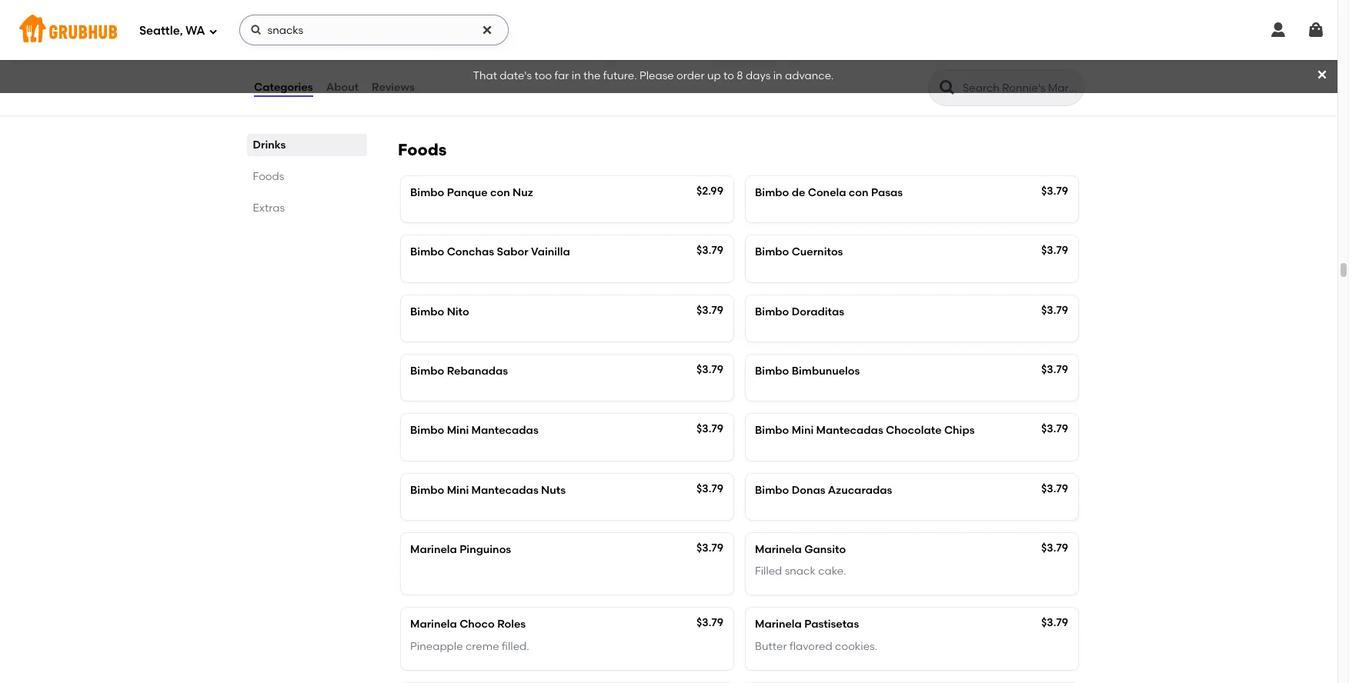 Task type: locate. For each thing, give the bounding box(es) containing it.
date's
[[500, 70, 532, 83]]

marinela
[[410, 543, 457, 557], [755, 543, 802, 557], [410, 619, 457, 632], [755, 619, 802, 632]]

16 oz. for full
[[410, 78, 438, 91]]

$3.79 for bimbo cuernitos
[[1042, 244, 1069, 257]]

1 horizontal spatial 16 oz.
[[755, 78, 782, 91]]

throttle
[[431, 56, 473, 69]]

1 horizontal spatial con
[[849, 186, 869, 199]]

bimbo panque con nuz
[[410, 186, 533, 199]]

main navigation navigation
[[0, 0, 1338, 60]]

355 ml. button
[[401, 0, 734, 33]]

16 oz. down full
[[410, 78, 438, 91]]

conela
[[808, 186, 847, 199]]

seattle,
[[139, 24, 183, 37]]

wa
[[186, 24, 205, 37]]

bimbo up marinela pinguinos
[[410, 484, 445, 497]]

1 16 from the left
[[410, 78, 421, 91]]

marinela for marinela gansito
[[755, 543, 802, 557]]

bimbo left panque
[[410, 186, 445, 199]]

bimbo bimbunuelos
[[755, 365, 860, 378]]

bimbo left the nito
[[410, 305, 445, 318]]

2 16 oz. from the left
[[755, 78, 782, 91]]

bimbo
[[410, 186, 445, 199], [755, 186, 790, 199], [410, 246, 445, 259], [755, 246, 790, 259], [410, 305, 445, 318], [755, 305, 790, 318], [410, 365, 445, 378], [755, 365, 790, 378], [410, 424, 445, 438], [755, 424, 790, 438], [410, 484, 445, 497], [755, 484, 790, 497]]

filled
[[755, 565, 783, 578]]

bimbo for bimbo panque con nuz
[[410, 186, 445, 199]]

0 horizontal spatial svg image
[[250, 24, 262, 36]]

svg image
[[250, 24, 262, 36], [1317, 69, 1329, 81]]

reign energy drink
[[755, 56, 855, 69]]

bimbo for bimbo mini mantecadas nuts
[[410, 484, 445, 497]]

marinela pinguinos
[[410, 543, 511, 557]]

marinela left pinguinos
[[410, 543, 457, 557]]

1 horizontal spatial oz.
[[768, 78, 782, 91]]

bimbo left the cuernitos
[[755, 246, 790, 259]]

up
[[708, 70, 721, 83]]

mantecadas for bimbo mini mantecadas nuts
[[472, 484, 539, 497]]

marinela for marinela choco roles
[[410, 619, 457, 632]]

1 horizontal spatial in
[[774, 70, 783, 83]]

marinela up butter
[[755, 619, 802, 632]]

cookies.
[[836, 640, 878, 654]]

bimbo for bimbo mini mantecadas
[[410, 424, 445, 438]]

that
[[473, 70, 497, 83]]

oz. down reign
[[768, 78, 782, 91]]

$3.79
[[1042, 185, 1069, 198], [697, 244, 724, 257], [1042, 244, 1069, 257], [697, 304, 724, 317], [1042, 304, 1069, 317], [697, 363, 724, 376], [1042, 363, 1069, 376], [697, 423, 724, 436], [1042, 423, 1069, 436], [697, 482, 724, 496], [1042, 482, 1069, 496], [697, 542, 724, 555], [1042, 542, 1069, 555], [697, 617, 724, 630], [1042, 617, 1069, 630]]

1 16 oz. from the left
[[410, 78, 438, 91]]

$3.79 for marinela pinguinos
[[697, 542, 724, 555]]

filled.
[[502, 640, 530, 654]]

16 oz.
[[410, 78, 438, 91], [755, 78, 782, 91]]

bimbo left de
[[755, 186, 790, 199]]

foods
[[398, 140, 447, 159], [253, 170, 285, 183]]

oz. down full
[[423, 78, 438, 91]]

0 horizontal spatial in
[[572, 70, 581, 83]]

$3.79 for bimbo nito
[[697, 304, 724, 317]]

1 horizontal spatial 16
[[755, 78, 766, 91]]

8
[[737, 70, 744, 83]]

bimbo for bimbo donas azucaradas
[[755, 484, 790, 497]]

reviews
[[372, 81, 415, 94]]

marinela up the pineapple on the bottom of page
[[410, 619, 457, 632]]

foods up the extras
[[253, 170, 285, 183]]

con left nuz on the top of the page
[[491, 186, 510, 199]]

1 vertical spatial foods
[[253, 170, 285, 183]]

bimbo mini mantecadas nuts
[[410, 484, 566, 497]]

foods up bimbo panque con nuz
[[398, 140, 447, 159]]

in down reign
[[774, 70, 783, 83]]

order
[[677, 70, 705, 83]]

bimbo left donas at the bottom right
[[755, 484, 790, 497]]

bimbo nito
[[410, 305, 470, 318]]

16 for reign
[[755, 78, 766, 91]]

$3.79 for bimbo conchas sabor vainilla
[[697, 244, 724, 257]]

bimbo down bimbo bimbunuelos
[[755, 424, 790, 438]]

$3.79 for bimbo bimbunuelos
[[1042, 363, 1069, 376]]

creme
[[466, 640, 499, 654]]

pastisetas
[[805, 619, 860, 632]]

marinela choco roles
[[410, 619, 526, 632]]

reviews button
[[371, 60, 416, 116]]

donas
[[792, 484, 826, 497]]

mini for bimbo mini mantecadas chocolate chips
[[792, 424, 814, 438]]

$3.79 for bimbo mini mantecadas
[[697, 423, 724, 436]]

foods tab
[[253, 169, 361, 185]]

16 down full
[[410, 78, 421, 91]]

cake.
[[819, 565, 847, 578]]

bimbunuelos
[[792, 365, 860, 378]]

$3.79 for bimbo mini mantecadas chocolate chips
[[1042, 423, 1069, 436]]

mantecadas up azucaradas on the right bottom
[[817, 424, 884, 438]]

marinela up the filled
[[755, 543, 802, 557]]

16
[[410, 78, 421, 91], [755, 78, 766, 91]]

2 in from the left
[[774, 70, 783, 83]]

con
[[491, 186, 510, 199], [849, 186, 869, 199]]

roles
[[498, 619, 526, 632]]

future.
[[603, 70, 637, 83]]

mini up marinela pinguinos
[[447, 484, 469, 497]]

bimbo left conchas
[[410, 246, 445, 259]]

nuts
[[541, 484, 566, 497]]

mantecadas up bimbo mini mantecadas nuts
[[472, 424, 539, 438]]

please
[[640, 70, 674, 83]]

bimbo rebanadas
[[410, 365, 508, 378]]

choco
[[460, 619, 495, 632]]

bimbo left the bimbunuelos
[[755, 365, 790, 378]]

drinks tab
[[253, 137, 361, 153]]

bimbo left doraditas
[[755, 305, 790, 318]]

$3.79 for bimbo doraditas
[[1042, 304, 1069, 317]]

cuernitos
[[792, 246, 844, 259]]

$3.79 for bimbo de conela con pasas
[[1042, 185, 1069, 198]]

0 horizontal spatial oz.
[[423, 78, 438, 91]]

16 right 8
[[755, 78, 766, 91]]

about
[[326, 81, 359, 94]]

azucaradas
[[828, 484, 893, 497]]

bimbo for bimbo rebanadas
[[410, 365, 445, 378]]

marinela pastisetas
[[755, 619, 860, 632]]

chips
[[945, 424, 975, 438]]

panque
[[447, 186, 488, 199]]

2 con from the left
[[849, 186, 869, 199]]

1 vertical spatial svg image
[[1317, 69, 1329, 81]]

oz. for full
[[423, 78, 438, 91]]

mantecadas left the nuts
[[472, 484, 539, 497]]

0 horizontal spatial con
[[491, 186, 510, 199]]

bimbo left rebanadas
[[410, 365, 445, 378]]

in
[[572, 70, 581, 83], [774, 70, 783, 83]]

extras tab
[[253, 200, 361, 216]]

1 horizontal spatial svg image
[[1317, 69, 1329, 81]]

1 in from the left
[[572, 70, 581, 83]]

mantecadas
[[472, 424, 539, 438], [817, 424, 884, 438], [472, 484, 539, 497]]

ml.
[[432, 2, 448, 16]]

oz.
[[423, 78, 438, 91], [768, 78, 782, 91]]

2 oz. from the left
[[768, 78, 782, 91]]

$2.99
[[697, 54, 724, 67], [1042, 54, 1069, 67], [697, 185, 724, 198]]

in right far
[[572, 70, 581, 83]]

chocolate
[[886, 424, 942, 438]]

16 oz. down reign
[[755, 78, 782, 91]]

nito
[[447, 305, 470, 318]]

de
[[792, 186, 806, 199]]

mini
[[447, 424, 469, 438], [792, 424, 814, 438], [447, 484, 469, 497]]

0 horizontal spatial 16
[[410, 78, 421, 91]]

doraditas
[[792, 305, 845, 318]]

svg image
[[1270, 21, 1288, 39], [1308, 21, 1326, 39], [481, 24, 493, 36], [208, 27, 218, 36]]

mini down bimbo rebanadas
[[447, 424, 469, 438]]

con left pasas
[[849, 186, 869, 199]]

bimbo down bimbo rebanadas
[[410, 424, 445, 438]]

2 16 from the left
[[755, 78, 766, 91]]

mini down bimbo bimbunuelos
[[792, 424, 814, 438]]

pineapple
[[410, 640, 463, 654]]

$3.79 for bimbo rebanadas
[[697, 363, 724, 376]]

0 vertical spatial svg image
[[250, 24, 262, 36]]

1 oz. from the left
[[423, 78, 438, 91]]

0 horizontal spatial 16 oz.
[[410, 78, 438, 91]]

1 horizontal spatial foods
[[398, 140, 447, 159]]

0 horizontal spatial foods
[[253, 170, 285, 183]]

$2.99 for reign energy drink
[[1042, 54, 1069, 67]]



Task type: describe. For each thing, give the bounding box(es) containing it.
rebanadas
[[447, 365, 508, 378]]

seattle, wa
[[139, 24, 205, 37]]

marinela for marinela pastisetas
[[755, 619, 802, 632]]

mantecadas for bimbo mini mantecadas
[[472, 424, 539, 438]]

bimbo for bimbo de conela con pasas
[[755, 186, 790, 199]]

extras
[[253, 202, 285, 215]]

energy
[[788, 56, 825, 69]]

advance.
[[785, 70, 834, 83]]

bimbo donas azucaradas
[[755, 484, 893, 497]]

that date's too far in the future. please order up to 8 days in advance.
[[473, 70, 834, 83]]

full
[[410, 56, 429, 69]]

filled snack cake.
[[755, 565, 847, 578]]

bimbo for bimbo cuernitos
[[755, 246, 790, 259]]

Search for food, convenience, alcohol... search field
[[239, 15, 509, 45]]

bimbo conchas sabor vainilla
[[410, 246, 570, 259]]

16 oz. for reign
[[755, 78, 782, 91]]

foods inside tab
[[253, 170, 285, 183]]

355 ml.
[[410, 2, 448, 16]]

bimbo mini mantecadas chocolate chips
[[755, 424, 975, 438]]

gansito
[[805, 543, 846, 557]]

conchas
[[447, 246, 495, 259]]

oz. for reign
[[768, 78, 782, 91]]

mini for bimbo mini mantecadas nuts
[[447, 484, 469, 497]]

vainilla
[[531, 246, 570, 259]]

svg image inside main navigation navigation
[[250, 24, 262, 36]]

flavored
[[790, 640, 833, 654]]

marinela for marinela pinguinos
[[410, 543, 457, 557]]

16 for full
[[410, 78, 421, 91]]

bimbo for bimbo bimbunuelos
[[755, 365, 790, 378]]

the
[[584, 70, 601, 83]]

$3.79 for bimbo donas azucaradas
[[1042, 482, 1069, 496]]

mantecadas for bimbo mini mantecadas chocolate chips
[[817, 424, 884, 438]]

drinks
[[253, 139, 286, 152]]

$3.79 for bimbo mini mantecadas nuts
[[697, 482, 724, 496]]

0 vertical spatial foods
[[398, 140, 447, 159]]

sabor
[[497, 246, 529, 259]]

bimbo doraditas
[[755, 305, 845, 318]]

about button
[[325, 60, 360, 116]]

full throttle
[[410, 56, 473, 69]]

butter flavored cookies.
[[755, 640, 878, 654]]

1 con from the left
[[491, 186, 510, 199]]

bimbo for bimbo conchas sabor vainilla
[[410, 246, 445, 259]]

bimbo cuernitos
[[755, 246, 844, 259]]

bimbo de conela con pasas
[[755, 186, 903, 199]]

mini for bimbo mini mantecadas
[[447, 424, 469, 438]]

355
[[410, 2, 430, 16]]

search icon image
[[939, 79, 957, 97]]

nuz
[[513, 186, 533, 199]]

$2.99 for full throttle
[[697, 54, 724, 67]]

bimbo mini mantecadas
[[410, 424, 539, 438]]

reign
[[755, 56, 786, 69]]

butter
[[755, 640, 787, 654]]

to
[[724, 70, 735, 83]]

categories button
[[253, 60, 314, 116]]

pineapple creme filled.
[[410, 640, 530, 654]]

Search Ronnie's Market search field
[[962, 81, 1080, 95]]

bimbo for bimbo mini mantecadas chocolate chips
[[755, 424, 790, 438]]

too
[[535, 70, 552, 83]]

snack
[[785, 565, 816, 578]]

categories
[[254, 81, 313, 94]]

bimbo for bimbo doraditas
[[755, 305, 790, 318]]

pinguinos
[[460, 543, 511, 557]]

pasas
[[872, 186, 903, 199]]

drink
[[827, 56, 855, 69]]

bimbo for bimbo nito
[[410, 305, 445, 318]]

far
[[555, 70, 569, 83]]

days
[[746, 70, 771, 83]]

marinela gansito
[[755, 543, 846, 557]]



Task type: vqa. For each thing, say whether or not it's contained in the screenshot.
snack on the right
yes



